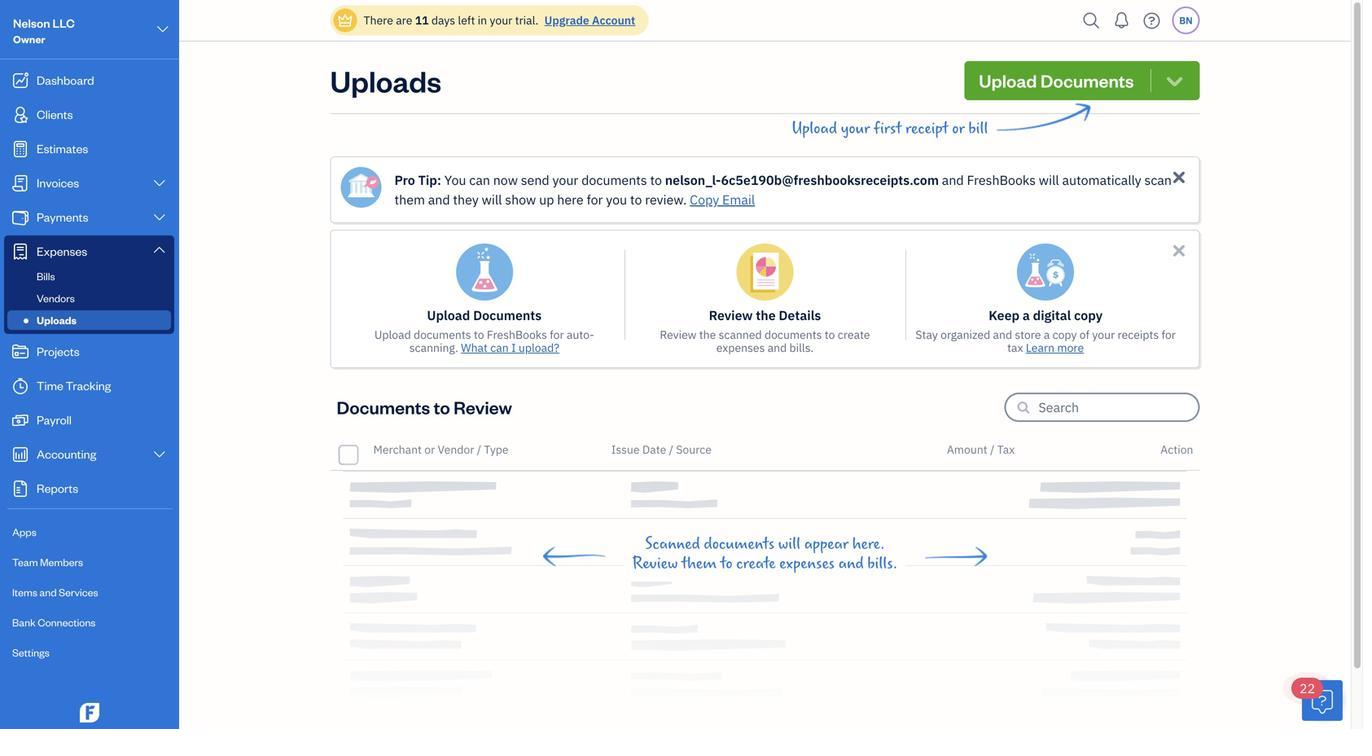 Task type: locate. For each thing, give the bounding box(es) containing it.
/
[[477, 442, 481, 457], [669, 442, 674, 457], [990, 442, 995, 457]]

2 horizontal spatial will
[[1039, 171, 1059, 189]]

expenses inside the review the details review the scanned documents to create expenses and bills.
[[717, 340, 765, 355]]

upload up documents to review
[[375, 327, 411, 342]]

uploads inside uploads link
[[37, 313, 77, 327]]

and inside scanned documents will appear here. review them to create expenses and bills.
[[839, 555, 864, 573]]

chevron large down image up bills link on the left top of the page
[[152, 243, 167, 256]]

0 horizontal spatial the
[[699, 327, 716, 342]]

documents left i
[[414, 327, 471, 342]]

to inside upload documents to freshbooks for auto- scanning.
[[474, 327, 484, 342]]

review down scanned
[[633, 555, 678, 573]]

bills. down details
[[790, 340, 814, 355]]

review up type
[[454, 395, 512, 419]]

documents to review
[[337, 395, 512, 419]]

1 vertical spatial upload documents
[[427, 307, 542, 324]]

connections
[[38, 615, 96, 629]]

for left "you"
[[587, 191, 603, 208]]

scanning.
[[410, 340, 458, 355]]

3 / from the left
[[990, 442, 995, 457]]

type button
[[484, 442, 509, 457]]

will left appear
[[779, 535, 801, 553]]

0 horizontal spatial or
[[425, 442, 435, 457]]

keep a digital copy
[[989, 307, 1103, 324]]

them inside and freshbooks will automatically scan them and they will show up here for you to review.
[[395, 191, 425, 208]]

bill
[[969, 120, 988, 138]]

0 vertical spatial documents
[[1041, 69, 1134, 92]]

upload documents
[[979, 69, 1134, 92], [427, 307, 542, 324]]

0 vertical spatial create
[[838, 327, 870, 342]]

copy
[[1074, 307, 1103, 324], [1053, 327, 1077, 342]]

upload documents inside button
[[979, 69, 1134, 92]]

and down here.
[[839, 555, 864, 573]]

now
[[493, 171, 518, 189]]

will for scanned
[[779, 535, 801, 553]]

1 horizontal spatial uploads
[[330, 61, 442, 100]]

1 vertical spatial will
[[482, 191, 502, 208]]

chevron large down image inside the payments link
[[152, 211, 167, 224]]

0 horizontal spatial uploads
[[37, 313, 77, 327]]

projects link
[[4, 336, 174, 368]]

expenses for the
[[717, 340, 765, 355]]

them down "pro"
[[395, 191, 425, 208]]

0 vertical spatial expenses
[[717, 340, 765, 355]]

copy inside stay organized and store a copy of your receipts for tax
[[1053, 327, 1077, 342]]

1 horizontal spatial expenses
[[780, 555, 835, 573]]

the left scanned
[[699, 327, 716, 342]]

will inside scanned documents will appear here. review them to create expenses and bills.
[[779, 535, 801, 553]]

review left scanned
[[660, 327, 697, 342]]

documents right scanned
[[704, 535, 775, 553]]

upload up scanning.
[[427, 307, 470, 324]]

or left vendor
[[425, 442, 435, 457]]

1 horizontal spatial a
[[1044, 327, 1050, 342]]

clients
[[37, 106, 73, 122]]

1 vertical spatial uploads
[[37, 313, 77, 327]]

payment image
[[11, 209, 30, 226]]

upload up 'bill'
[[979, 69, 1037, 92]]

the up scanned
[[756, 307, 776, 324]]

0 horizontal spatial bills.
[[790, 340, 814, 355]]

1 vertical spatial them
[[682, 555, 717, 573]]

chevron large down image down payroll link
[[152, 448, 167, 461]]

upload documents down search image
[[979, 69, 1134, 92]]

chevron large down image inside the accounting link
[[152, 448, 167, 461]]

project image
[[11, 344, 30, 360]]

for inside stay organized and store a copy of your receipts for tax
[[1162, 327, 1176, 342]]

resource center badge image
[[1302, 680, 1343, 721]]

expenses down review the details image
[[717, 340, 765, 355]]

pro
[[395, 171, 415, 189]]

receipts
[[1118, 327, 1159, 342]]

0 vertical spatial chevron large down image
[[152, 211, 167, 224]]

0 vertical spatial them
[[395, 191, 425, 208]]

will down 'now'
[[482, 191, 502, 208]]

scanned
[[719, 327, 762, 342]]

tax
[[1008, 340, 1024, 355]]

close image right automatically
[[1170, 168, 1189, 187]]

1 vertical spatial bills.
[[868, 555, 898, 573]]

1 vertical spatial the
[[699, 327, 716, 342]]

documents up "you"
[[582, 171, 647, 189]]

them inside scanned documents will appear here. review them to create expenses and bills.
[[682, 555, 717, 573]]

1 vertical spatial create
[[737, 555, 776, 573]]

1 chevron large down image from the top
[[152, 211, 167, 224]]

upload documents to freshbooks for auto- scanning.
[[375, 327, 594, 355]]

3 chevron large down image from the top
[[152, 448, 167, 461]]

first
[[874, 120, 902, 138]]

copy
[[690, 191, 719, 208]]

bills. inside the review the details review the scanned documents to create expenses and bills.
[[790, 340, 814, 355]]

apps link
[[4, 518, 174, 547]]

1 close image from the top
[[1170, 168, 1189, 187]]

copy up the of
[[1074, 307, 1103, 324]]

2 chevron large down image from the top
[[152, 243, 167, 256]]

can
[[469, 171, 490, 189], [491, 340, 509, 355]]

chart image
[[11, 446, 30, 463]]

documents down details
[[765, 327, 822, 342]]

bills
[[37, 269, 55, 283]]

close image
[[1170, 168, 1189, 187], [1170, 241, 1189, 260]]

0 vertical spatial will
[[1039, 171, 1059, 189]]

/ left tax button
[[990, 442, 995, 457]]

issue date button
[[612, 442, 667, 457]]

1 vertical spatial expenses
[[780, 555, 835, 573]]

amount button
[[947, 442, 988, 457]]

1 horizontal spatial them
[[682, 555, 717, 573]]

your up here
[[553, 171, 579, 189]]

your right the of
[[1093, 327, 1115, 342]]

merchant or vendor button
[[373, 442, 474, 457]]

0 horizontal spatial will
[[482, 191, 502, 208]]

vendors link
[[7, 288, 171, 308]]

close image down the 'scan'
[[1170, 241, 1189, 260]]

0 vertical spatial bills.
[[790, 340, 814, 355]]

scanned documents will appear here. review them to create expenses and bills.
[[633, 535, 898, 573]]

freshbooks image
[[77, 703, 103, 723]]

review the details image
[[737, 244, 794, 301]]

1 horizontal spatial can
[[491, 340, 509, 355]]

1 vertical spatial can
[[491, 340, 509, 355]]

for
[[587, 191, 603, 208], [550, 327, 564, 342], [1162, 327, 1176, 342]]

freshbooks inside and freshbooks will automatically scan them and they will show up here for you to review.
[[967, 171, 1036, 189]]

accounting
[[37, 446, 96, 461]]

0 horizontal spatial /
[[477, 442, 481, 457]]

a up store
[[1023, 307, 1030, 324]]

and down tip:
[[428, 191, 450, 208]]

payroll
[[37, 412, 72, 427]]

0 vertical spatial upload documents
[[979, 69, 1134, 92]]

up
[[539, 191, 554, 208]]

or left 'bill'
[[952, 120, 965, 138]]

1 vertical spatial copy
[[1053, 327, 1077, 342]]

email
[[723, 191, 755, 208]]

them
[[395, 191, 425, 208], [682, 555, 717, 573]]

2 vertical spatial chevron large down image
[[152, 448, 167, 461]]

your inside stay organized and store a copy of your receipts for tax
[[1093, 327, 1115, 342]]

documents inside upload documents to freshbooks for auto- scanning.
[[414, 327, 471, 342]]

documents up merchant
[[337, 395, 430, 419]]

11
[[415, 13, 429, 28]]

date
[[643, 442, 667, 457]]

create inside scanned documents will appear here. review them to create expenses and bills.
[[737, 555, 776, 573]]

bills. for scanned documents will appear here. review them to create expenses and bills.
[[868, 555, 898, 573]]

expenses inside scanned documents will appear here. review them to create expenses and bills.
[[780, 555, 835, 573]]

show
[[505, 191, 536, 208]]

expenses for documents
[[780, 555, 835, 573]]

copy left the of
[[1053, 327, 1077, 342]]

and right items
[[39, 585, 57, 599]]

2 horizontal spatial for
[[1162, 327, 1176, 342]]

upgrade account link
[[541, 13, 636, 28]]

nelson llc owner
[[13, 15, 75, 46]]

documents up what can i upload?
[[473, 307, 542, 324]]

and down keep
[[993, 327, 1013, 342]]

for left auto-
[[550, 327, 564, 342]]

/ left type button
[[477, 442, 481, 457]]

to inside and freshbooks will automatically scan them and they will show up here for you to review.
[[630, 191, 642, 208]]

uploads
[[330, 61, 442, 100], [37, 313, 77, 327]]

amount
[[947, 442, 988, 457]]

for inside upload documents to freshbooks for auto- scanning.
[[550, 327, 564, 342]]

a right store
[[1044, 327, 1050, 342]]

trial.
[[515, 13, 539, 28]]

your right in
[[490, 13, 513, 28]]

the
[[756, 307, 776, 324], [699, 327, 716, 342]]

1 horizontal spatial upload documents
[[979, 69, 1134, 92]]

bills. inside scanned documents will appear here. review them to create expenses and bills.
[[868, 555, 898, 573]]

uploads down there
[[330, 61, 442, 100]]

items
[[12, 585, 37, 599]]

create for details
[[838, 327, 870, 342]]

expenses down appear
[[780, 555, 835, 573]]

nelson
[[13, 15, 50, 31]]

0 horizontal spatial freshbooks
[[487, 327, 547, 342]]

in
[[478, 13, 487, 28]]

1 horizontal spatial for
[[587, 191, 603, 208]]

your
[[490, 13, 513, 28], [841, 120, 870, 138], [553, 171, 579, 189], [1093, 327, 1115, 342]]

chevron large down image
[[152, 211, 167, 224], [152, 243, 167, 256], [152, 448, 167, 461]]

2 horizontal spatial /
[[990, 442, 995, 457]]

2 / from the left
[[669, 442, 674, 457]]

0 horizontal spatial expenses
[[717, 340, 765, 355]]

clients link
[[4, 99, 174, 131]]

bills. down here.
[[868, 555, 898, 573]]

merchant or vendor / type
[[373, 442, 509, 457]]

can left i
[[491, 340, 509, 355]]

action
[[1161, 442, 1194, 457]]

1 horizontal spatial freshbooks
[[967, 171, 1036, 189]]

0 vertical spatial freshbooks
[[967, 171, 1036, 189]]

for right receipts
[[1162, 327, 1176, 342]]

projects
[[37, 343, 80, 359]]

a
[[1023, 307, 1030, 324], [1044, 327, 1050, 342]]

chevrondown image
[[1164, 69, 1186, 92]]

1 horizontal spatial or
[[952, 120, 965, 138]]

documents
[[582, 171, 647, 189], [414, 327, 471, 342], [765, 327, 822, 342], [704, 535, 775, 553]]

0 vertical spatial close image
[[1170, 168, 1189, 187]]

2 horizontal spatial documents
[[1041, 69, 1134, 92]]

1 horizontal spatial will
[[779, 535, 801, 553]]

will
[[1039, 171, 1059, 189], [482, 191, 502, 208], [779, 535, 801, 553]]

0 vertical spatial can
[[469, 171, 490, 189]]

them down scanned
[[682, 555, 717, 573]]

1 vertical spatial close image
[[1170, 241, 1189, 260]]

will left automatically
[[1039, 171, 1059, 189]]

2 vertical spatial will
[[779, 535, 801, 553]]

1 horizontal spatial bills.
[[868, 555, 898, 573]]

receipt
[[906, 120, 949, 138]]

1 vertical spatial documents
[[473, 307, 542, 324]]

0 horizontal spatial can
[[469, 171, 490, 189]]

of
[[1080, 327, 1090, 342]]

0 vertical spatial a
[[1023, 307, 1030, 324]]

22 button
[[1292, 678, 1343, 721]]

1 vertical spatial chevron large down image
[[152, 243, 167, 256]]

0 horizontal spatial documents
[[337, 395, 430, 419]]

invoice image
[[11, 175, 30, 191]]

chevron large down image inside expenses link
[[152, 243, 167, 256]]

days
[[432, 13, 455, 28]]

0 horizontal spatial them
[[395, 191, 425, 208]]

upload documents button
[[965, 61, 1200, 100]]

0 horizontal spatial create
[[737, 555, 776, 573]]

expenses
[[717, 340, 765, 355], [780, 555, 835, 573]]

0 vertical spatial the
[[756, 307, 776, 324]]

uploads down "vendors"
[[37, 313, 77, 327]]

tip:
[[418, 171, 441, 189]]

upload up 6c5e190b@freshbooksreceipts.com
[[792, 120, 837, 138]]

chevron large down image
[[155, 20, 170, 39], [152, 177, 167, 190]]

and right scanned
[[768, 340, 787, 355]]

can up they
[[469, 171, 490, 189]]

settings link
[[4, 639, 174, 667]]

1 horizontal spatial /
[[669, 442, 674, 457]]

0 horizontal spatial a
[[1023, 307, 1030, 324]]

bills link
[[7, 266, 171, 286]]

1 vertical spatial chevron large down image
[[152, 177, 167, 190]]

estimates
[[37, 141, 88, 156]]

services
[[59, 585, 98, 599]]

2 close image from the top
[[1170, 241, 1189, 260]]

accounting link
[[4, 438, 174, 471]]

create inside the review the details review the scanned documents to create expenses and bills.
[[838, 327, 870, 342]]

1 vertical spatial a
[[1044, 327, 1050, 342]]

1 vertical spatial freshbooks
[[487, 327, 547, 342]]

0 vertical spatial or
[[952, 120, 965, 138]]

upload documents image
[[456, 244, 513, 301]]

pro tip: you can now send your documents to nelson_l-6c5e190b@freshbooksreceipts.com
[[395, 171, 939, 189]]

1 horizontal spatial create
[[838, 327, 870, 342]]

bills.
[[790, 340, 814, 355], [868, 555, 898, 573]]

documents inside scanned documents will appear here. review them to create expenses and bills.
[[704, 535, 775, 553]]

digital
[[1033, 307, 1071, 324]]

/ right date
[[669, 442, 674, 457]]

documents down search image
[[1041, 69, 1134, 92]]

documents inside the review the details review the scanned documents to create expenses and bills.
[[765, 327, 822, 342]]

chevron large down image up expenses link
[[152, 211, 167, 224]]

0 horizontal spatial for
[[550, 327, 564, 342]]

upload documents up upload documents to freshbooks for auto- scanning.
[[427, 307, 542, 324]]

1 horizontal spatial the
[[756, 307, 776, 324]]



Task type: vqa. For each thing, say whether or not it's contained in the screenshot.
contact us link
no



Task type: describe. For each thing, give the bounding box(es) containing it.
notifications image
[[1109, 4, 1135, 37]]

1 vertical spatial or
[[425, 442, 435, 457]]

scanned
[[645, 535, 700, 553]]

and down receipt
[[942, 171, 964, 189]]

chevron large down image for accounting
[[152, 448, 167, 461]]

dashboard image
[[11, 72, 30, 89]]

vendor
[[438, 442, 474, 457]]

there
[[364, 13, 393, 28]]

search image
[[1079, 9, 1105, 33]]

nelson_l-
[[665, 171, 721, 189]]

chevron large down image for expenses
[[152, 243, 167, 256]]

create for will
[[737, 555, 776, 573]]

llc
[[53, 15, 75, 31]]

bills. for review the details review the scanned documents to create expenses and bills.
[[790, 340, 814, 355]]

invoices link
[[4, 167, 174, 200]]

there are 11 days left in your trial. upgrade account
[[364, 13, 636, 28]]

stay organized and store a copy of your receipts for tax
[[916, 327, 1176, 355]]

bank connections link
[[4, 608, 174, 637]]

report image
[[11, 481, 30, 497]]

freshbooks inside upload documents to freshbooks for auto- scanning.
[[487, 327, 547, 342]]

organized
[[941, 327, 991, 342]]

0 vertical spatial chevron large down image
[[155, 20, 170, 39]]

you
[[606, 191, 627, 208]]

settings
[[12, 646, 50, 659]]

learn more
[[1026, 340, 1084, 355]]

items and services link
[[4, 578, 174, 607]]

team members link
[[4, 548, 174, 577]]

upload?
[[519, 340, 560, 355]]

team members
[[12, 555, 83, 569]]

you
[[445, 171, 466, 189]]

money image
[[11, 412, 30, 428]]

time tracking link
[[4, 370, 174, 402]]

0 vertical spatial uploads
[[330, 61, 442, 100]]

to inside the review the details review the scanned documents to create expenses and bills.
[[825, 327, 835, 342]]

issue date / source
[[612, 442, 712, 457]]

here
[[557, 191, 584, 208]]

stay
[[916, 327, 938, 342]]

to inside scanned documents will appear here. review them to create expenses and bills.
[[721, 555, 733, 573]]

time tracking
[[37, 378, 111, 393]]

details
[[779, 307, 821, 324]]

tax
[[998, 442, 1015, 457]]

are
[[396, 13, 413, 28]]

merchant
[[373, 442, 422, 457]]

expense image
[[11, 244, 30, 260]]

and inside main element
[[39, 585, 57, 599]]

invoices
[[37, 175, 79, 190]]

0 horizontal spatial upload documents
[[427, 307, 542, 324]]

account
[[592, 13, 636, 28]]

bn
[[1180, 14, 1193, 27]]

they
[[453, 191, 479, 208]]

go to help image
[[1139, 9, 1165, 33]]

and inside stay organized and store a copy of your receipts for tax
[[993, 327, 1013, 342]]

client image
[[11, 107, 30, 123]]

2 vertical spatial documents
[[337, 395, 430, 419]]

and inside the review the details review the scanned documents to create expenses and bills.
[[768, 340, 787, 355]]

time
[[37, 378, 63, 393]]

a inside stay organized and store a copy of your receipts for tax
[[1044, 327, 1050, 342]]

chevron large down image inside invoices link
[[152, 177, 167, 190]]

crown image
[[337, 12, 354, 29]]

items and services
[[12, 585, 98, 599]]

1 / from the left
[[477, 442, 481, 457]]

main element
[[0, 0, 220, 729]]

payments
[[37, 209, 88, 224]]

appear
[[805, 535, 849, 553]]

upload documents button
[[965, 61, 1200, 100]]

team
[[12, 555, 38, 569]]

your left first
[[841, 120, 870, 138]]

review inside scanned documents will appear here. review them to create expenses and bills.
[[633, 555, 678, 573]]

bank
[[12, 615, 36, 629]]

estimate image
[[11, 141, 30, 157]]

what
[[461, 340, 488, 355]]

members
[[40, 555, 83, 569]]

22
[[1300, 680, 1316, 697]]

more
[[1058, 340, 1084, 355]]

bn button
[[1173, 7, 1200, 34]]

6c5e190b@freshbooksreceipts.com
[[721, 171, 939, 189]]

here.
[[853, 535, 885, 553]]

review up scanned
[[709, 307, 753, 324]]

0 vertical spatial copy
[[1074, 307, 1103, 324]]

review the details review the scanned documents to create expenses and bills.
[[660, 307, 870, 355]]

tracking
[[66, 378, 111, 393]]

apps
[[12, 525, 36, 538]]

left
[[458, 13, 475, 28]]

upload inside button
[[979, 69, 1037, 92]]

payroll link
[[4, 404, 174, 437]]

documents inside button
[[1041, 69, 1134, 92]]

and freshbooks will automatically scan them and they will show up here for you to review.
[[395, 171, 1172, 208]]

Search text field
[[1039, 394, 1199, 420]]

copy email button
[[690, 190, 755, 209]]

keep a digital copy image
[[1017, 244, 1075, 301]]

chevron large down image for payments
[[152, 211, 167, 224]]

timer image
[[11, 378, 30, 394]]

upload inside upload documents to freshbooks for auto- scanning.
[[375, 327, 411, 342]]

vendors
[[37, 291, 75, 305]]

1 horizontal spatial documents
[[473, 307, 542, 324]]

will for and
[[1039, 171, 1059, 189]]

automatically
[[1063, 171, 1142, 189]]

dashboard link
[[4, 64, 174, 97]]

type
[[484, 442, 509, 457]]

auto-
[[567, 327, 594, 342]]

source button
[[676, 442, 712, 457]]

reports link
[[4, 472, 174, 505]]

issue
[[612, 442, 640, 457]]

amount / tax
[[947, 442, 1015, 457]]

review.
[[645, 191, 687, 208]]

source
[[676, 442, 712, 457]]

dashboard
[[37, 72, 94, 88]]

upgrade
[[545, 13, 590, 28]]

estimates link
[[4, 133, 174, 165]]

tax button
[[998, 442, 1015, 457]]

upload your first receipt or bill
[[792, 120, 988, 138]]

scan
[[1145, 171, 1172, 189]]

payments link
[[4, 201, 174, 234]]

owner
[[13, 32, 45, 46]]

reports
[[37, 480, 78, 496]]

for inside and freshbooks will automatically scan them and they will show up here for you to review.
[[587, 191, 603, 208]]

expenses
[[37, 243, 87, 259]]



